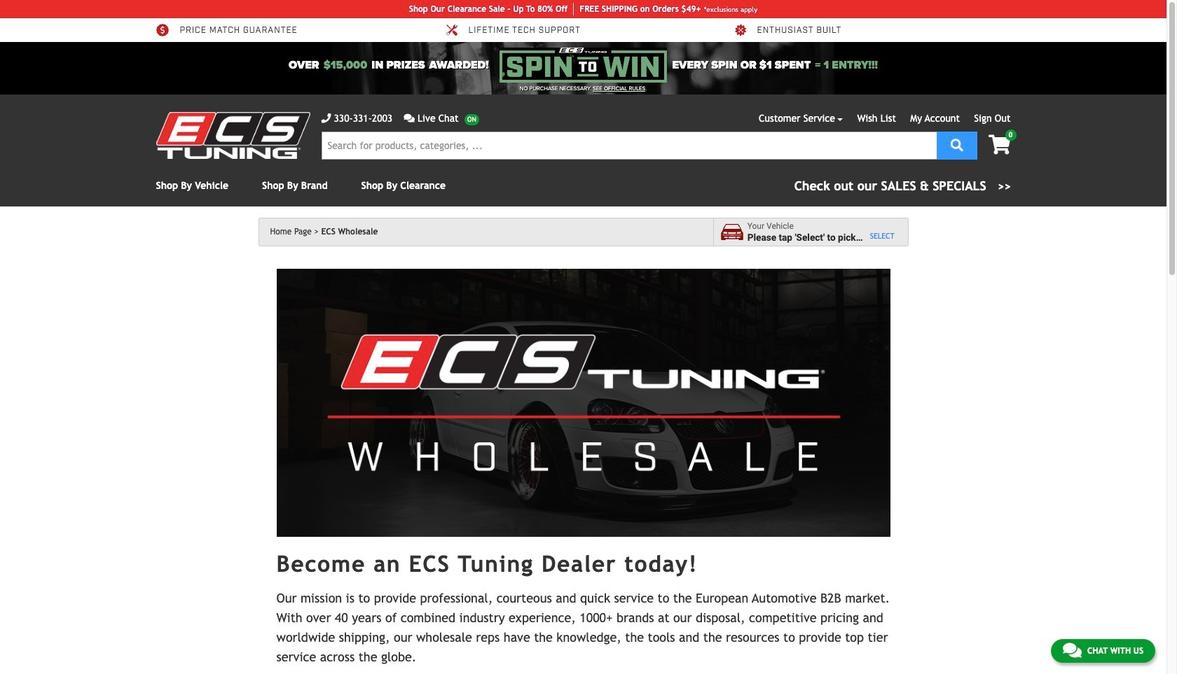 Task type: describe. For each thing, give the bounding box(es) containing it.
search image
[[951, 138, 964, 151]]

0 vertical spatial comments image
[[404, 114, 415, 123]]

1 horizontal spatial comments image
[[1063, 643, 1082, 660]]

Search text field
[[321, 132, 937, 160]]

ecs tuning 'spin to win' contest logo image
[[500, 48, 667, 83]]

shopping cart image
[[989, 135, 1011, 155]]

phone image
[[321, 114, 331, 123]]



Task type: locate. For each thing, give the bounding box(es) containing it.
0 horizontal spatial comments image
[[404, 114, 415, 123]]

1 vertical spatial comments image
[[1063, 643, 1082, 660]]

comments image
[[404, 114, 415, 123], [1063, 643, 1082, 660]]

ecs tuning image
[[156, 112, 310, 159]]



Task type: vqa. For each thing, say whether or not it's contained in the screenshot.
bottom "comments" IMAGE
yes



